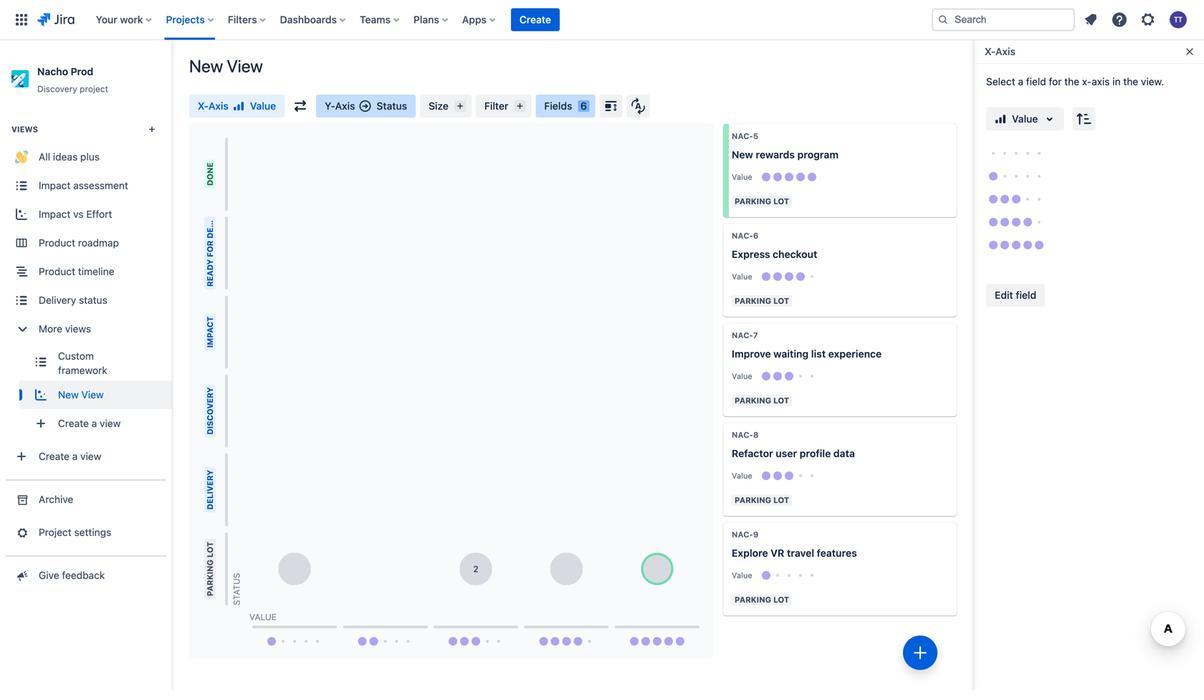 Task type: vqa. For each thing, say whether or not it's contained in the screenshot.
Task image for New workspace
no



Task type: describe. For each thing, give the bounding box(es) containing it.
primary element
[[9, 0, 920, 40]]

current project sidebar image
[[156, 57, 188, 86]]

explore
[[732, 547, 768, 559]]

delivery for delivery
[[205, 470, 215, 510]]

rewards
[[756, 149, 795, 161]]

give feedback
[[39, 570, 105, 581]]

your work button
[[92, 8, 157, 31]]

timeline
[[78, 266, 114, 277]]

profile
[[800, 448, 831, 459]]

parking for travel
[[735, 595, 771, 605]]

your work
[[96, 14, 143, 25]]

1 horizontal spatial new
[[189, 56, 223, 76]]

lot for profile
[[773, 496, 789, 505]]

more views link
[[0, 315, 172, 343]]

open idea image for express checkout
[[940, 224, 957, 241]]

select a field image
[[1041, 110, 1058, 128]]

custom framework
[[58, 350, 107, 376]]

ready
[[205, 259, 215, 287]]

plans
[[413, 14, 439, 25]]

discovery inside the nacho prod discovery project
[[37, 84, 77, 94]]

your profile and settings image
[[1170, 11, 1187, 28]]

ready for delivery
[[205, 199, 215, 287]]

projects button
[[162, 8, 219, 31]]

1 horizontal spatial view
[[227, 56, 263, 76]]

0 horizontal spatial status
[[231, 573, 242, 606]]

all ideas plus
[[39, 151, 100, 163]]

product roadmap
[[39, 237, 119, 249]]

nac- for refactor
[[732, 430, 753, 440]]

improve
[[732, 348, 771, 360]]

value button
[[986, 108, 1064, 130]]

card layout: detailed image
[[602, 97, 620, 115]]

feedback image
[[14, 568, 29, 583]]

more
[[39, 323, 62, 335]]

plans button
[[409, 8, 454, 31]]

parking for profile
[[735, 496, 771, 505]]

views
[[65, 323, 91, 335]]

select
[[986, 76, 1015, 87]]

:wave: image
[[15, 151, 28, 164]]

axis for status
[[335, 100, 355, 112]]

open idea image for explore vr travel features
[[940, 522, 957, 540]]

impact vs effort link
[[0, 200, 172, 229]]

field inside button
[[1016, 289, 1036, 301]]

teams button
[[355, 8, 405, 31]]

data
[[833, 448, 855, 459]]

lot for travel
[[773, 595, 789, 605]]

1 horizontal spatial 6
[[753, 231, 759, 240]]

new rewards program
[[732, 149, 839, 161]]

waiting
[[773, 348, 809, 360]]

product roadmap link
[[0, 229, 172, 257]]

2 horizontal spatial a
[[1018, 76, 1023, 87]]

create for "create a view" dropdown button inside jira product discovery navigation element
[[58, 418, 89, 429]]

ideas
[[53, 151, 78, 163]]

nac-6
[[732, 231, 759, 240]]

vs
[[73, 208, 84, 220]]

delivery status
[[39, 294, 107, 306]]

travel
[[787, 547, 814, 559]]

view.
[[1141, 76, 1164, 87]]

projects
[[166, 14, 205, 25]]

autosave is enabled image
[[631, 97, 645, 115]]

nac-7
[[732, 331, 758, 340]]

nac-8
[[732, 430, 759, 440]]

delivery for delivery status
[[39, 294, 76, 306]]

impact assessment
[[39, 180, 128, 191]]

project settings
[[39, 527, 111, 538]]

experience
[[828, 348, 882, 360]]

rating image
[[233, 100, 244, 112]]

y-axis
[[325, 100, 355, 112]]

create a view button inside jira product discovery navigation element
[[19, 409, 172, 438]]

explore vr travel features
[[732, 547, 857, 559]]

size button
[[420, 95, 471, 118]]

search image
[[937, 14, 949, 25]]

framework
[[58, 365, 107, 376]]

delivery status link
[[0, 286, 172, 315]]

select a field for the x-axis in the view.
[[986, 76, 1164, 87]]

7
[[753, 331, 758, 340]]

settings
[[74, 527, 111, 538]]

create a view for "create a view" dropdown button inside jira product discovery navigation element
[[58, 418, 121, 429]]

assessment
[[73, 180, 128, 191]]

new inside jira product discovery navigation element
[[58, 389, 79, 401]]

impact vs effort
[[39, 208, 112, 220]]

parking lot for program
[[735, 197, 789, 206]]

express
[[732, 248, 770, 260]]

view inside jira product discovery navigation element
[[81, 389, 104, 401]]

open idea image for refactor user profile data
[[940, 423, 957, 440]]

help image
[[1111, 11, 1128, 28]]

improve waiting list experience
[[732, 348, 882, 360]]

x- inside button
[[985, 46, 995, 57]]

filters
[[228, 14, 257, 25]]

parking lot for profile
[[735, 496, 789, 505]]

open idea image for new rewards program
[[940, 124, 957, 141]]

impact assessment link
[[0, 171, 172, 200]]

0 horizontal spatial x-
[[198, 100, 209, 112]]

your
[[96, 14, 117, 25]]

nac-9
[[732, 530, 759, 539]]

open idea image for improve waiting list experience
[[940, 323, 957, 340]]

value inside button
[[1012, 113, 1038, 125]]

edit field
[[995, 289, 1036, 301]]

filters button
[[223, 8, 271, 31]]

custom framework link
[[19, 343, 172, 381]]

features
[[817, 547, 857, 559]]

2 the from the left
[[1123, 76, 1138, 87]]

jira product discovery navigation element
[[0, 40, 172, 690]]

8
[[753, 430, 759, 440]]

refactor
[[732, 448, 773, 459]]

create button
[[511, 8, 560, 31]]

in
[[1112, 76, 1121, 87]]

filter
[[484, 100, 508, 112]]

delivery
[[205, 199, 215, 239]]

x-
[[1082, 76, 1092, 87]]

dashboards
[[280, 14, 337, 25]]

more views
[[39, 323, 91, 335]]

9
[[753, 530, 759, 539]]

edit
[[995, 289, 1013, 301]]

create inside create button
[[519, 14, 551, 25]]

apps
[[462, 14, 487, 25]]

all ideas plus link
[[0, 143, 172, 171]]

0 vertical spatial for
[[1049, 76, 1062, 87]]

teams
[[360, 14, 391, 25]]

edit field button
[[986, 284, 1045, 307]]

impact for impact vs effort
[[39, 208, 70, 220]]

nac- for new
[[732, 132, 753, 141]]



Task type: locate. For each thing, give the bounding box(es) containing it.
new
[[189, 56, 223, 76], [732, 149, 753, 161], [58, 389, 79, 401]]

appswitcher icon image
[[13, 11, 30, 28]]

a up archive button
[[72, 451, 78, 462]]

0 vertical spatial impact
[[39, 180, 70, 191]]

nac-5
[[732, 132, 758, 141]]

product
[[39, 237, 75, 249], [39, 266, 75, 277]]

1 vertical spatial create a view button
[[0, 442, 172, 471]]

parking for program
[[735, 197, 771, 206]]

0 vertical spatial view
[[100, 418, 121, 429]]

views
[[11, 125, 38, 134]]

nac-
[[732, 132, 753, 141], [732, 231, 753, 240], [732, 331, 753, 340], [732, 430, 753, 440], [732, 530, 753, 539]]

work
[[120, 14, 143, 25]]

project settings button
[[0, 518, 172, 547]]

for
[[1049, 76, 1062, 87], [205, 241, 215, 257]]

Search field
[[932, 8, 1075, 31]]

0 vertical spatial discovery
[[37, 84, 77, 94]]

axis inside button
[[995, 46, 1015, 57]]

prod
[[71, 66, 93, 77]]

delivery
[[39, 294, 76, 306], [205, 470, 215, 510]]

project
[[39, 527, 71, 538]]

0 horizontal spatial discovery
[[37, 84, 77, 94]]

impact inside impact assessment link
[[39, 180, 70, 191]]

2 vertical spatial new
[[58, 389, 79, 401]]

project settings image
[[14, 525, 29, 540]]

new view down framework
[[58, 389, 104, 401]]

new down nac-5
[[732, 149, 753, 161]]

settings image
[[1140, 11, 1157, 28]]

1 vertical spatial a
[[92, 418, 97, 429]]

1 open idea image from the top
[[940, 224, 957, 241]]

new view link
[[19, 381, 172, 409]]

jira image
[[37, 11, 74, 28], [37, 11, 74, 28]]

field
[[1026, 76, 1046, 87], [1016, 289, 1036, 301]]

create a view
[[58, 418, 121, 429], [39, 451, 101, 462]]

1 vertical spatial view
[[80, 451, 101, 462]]

0 vertical spatial new
[[189, 56, 223, 76]]

axis left rating image
[[209, 100, 228, 112]]

nac- up new rewards program on the top of page
[[732, 132, 753, 141]]

user
[[776, 448, 797, 459]]

3 nac- from the top
[[732, 331, 753, 340]]

nac- up express
[[732, 231, 753, 240]]

filter button
[[476, 95, 531, 118]]

nacho
[[37, 66, 68, 77]]

impact down all
[[39, 180, 70, 191]]

a for the bottom "create a view" dropdown button
[[72, 451, 78, 462]]

dashboards button
[[276, 8, 351, 31]]

delivery inside delivery status link
[[39, 294, 76, 306]]

the right in
[[1123, 76, 1138, 87]]

value
[[250, 100, 276, 112], [1012, 113, 1038, 125], [732, 172, 752, 182], [732, 272, 752, 281], [732, 372, 752, 381], [732, 471, 752, 481], [732, 571, 752, 580], [249, 612, 277, 622]]

1 vertical spatial new view
[[58, 389, 104, 401]]

for left x-
[[1049, 76, 1062, 87]]

plus
[[80, 151, 100, 163]]

2 product from the top
[[39, 266, 75, 277]]

1 vertical spatial open idea image
[[940, 423, 957, 440]]

open idea image
[[940, 124, 957, 141], [940, 323, 957, 340]]

lot
[[773, 197, 789, 206], [773, 296, 789, 306], [773, 396, 789, 405], [773, 496, 789, 505], [205, 542, 215, 558], [773, 595, 789, 605]]

x-axis inside x-axis button
[[985, 46, 1015, 57]]

new down framework
[[58, 389, 79, 401]]

0 vertical spatial x-
[[985, 46, 995, 57]]

2 vertical spatial impact
[[205, 316, 215, 348]]

nac- up refactor
[[732, 430, 753, 440]]

product down impact vs effort in the top of the page
[[39, 237, 75, 249]]

custom
[[58, 350, 94, 362]]

nac- for express
[[732, 231, 753, 240]]

impact inside impact vs effort 'link'
[[39, 208, 70, 220]]

1 vertical spatial for
[[205, 241, 215, 257]]

0 horizontal spatial x-axis
[[198, 100, 228, 112]]

product timeline
[[39, 266, 114, 277]]

create a view button up archive button
[[0, 442, 172, 471]]

1 vertical spatial create
[[58, 418, 89, 429]]

0 vertical spatial product
[[39, 237, 75, 249]]

1 vertical spatial open idea image
[[940, 323, 957, 340]]

nacho prod discovery project
[[37, 66, 108, 94]]

0 vertical spatial x-axis
[[985, 46, 1015, 57]]

x-axis
[[985, 46, 1015, 57], [198, 100, 228, 112]]

1 vertical spatial new
[[732, 149, 753, 161]]

the left x-
[[1064, 76, 1079, 87]]

for up ready
[[205, 241, 215, 257]]

0 horizontal spatial new
[[58, 389, 79, 401]]

6 right fields
[[580, 100, 587, 112]]

feedback
[[62, 570, 105, 581]]

lot for program
[[773, 197, 789, 206]]

roadmap
[[78, 237, 119, 249]]

archive button
[[0, 485, 172, 514]]

parking
[[735, 197, 771, 206], [735, 296, 771, 306], [735, 396, 771, 405], [735, 496, 771, 505], [205, 560, 215, 596], [735, 595, 771, 605]]

2
[[473, 564, 478, 574]]

2 open idea image from the top
[[940, 323, 957, 340]]

create up archive
[[39, 451, 69, 462]]

0 vertical spatial delivery
[[39, 294, 76, 306]]

0 vertical spatial field
[[1026, 76, 1046, 87]]

field right edit
[[1016, 289, 1036, 301]]

create a view button down framework
[[19, 409, 172, 438]]

2 horizontal spatial new
[[732, 149, 753, 161]]

0 vertical spatial create a view
[[58, 418, 121, 429]]

impact
[[39, 180, 70, 191], [39, 208, 70, 220], [205, 316, 215, 348]]

give
[[39, 570, 59, 581]]

5 nac- from the top
[[732, 530, 753, 539]]

1 the from the left
[[1064, 76, 1079, 87]]

0 vertical spatial open idea image
[[940, 124, 957, 141]]

product for product timeline
[[39, 266, 75, 277]]

apps button
[[458, 8, 501, 31]]

close image
[[1184, 46, 1195, 57]]

1 vertical spatial create a view
[[39, 451, 101, 462]]

status
[[377, 100, 407, 112], [231, 573, 242, 606]]

axis up select
[[995, 46, 1015, 57]]

1 horizontal spatial discovery
[[205, 387, 215, 435]]

1 horizontal spatial for
[[1049, 76, 1062, 87]]

product timeline link
[[0, 257, 172, 286]]

1 horizontal spatial delivery
[[205, 470, 215, 510]]

0 vertical spatial a
[[1018, 76, 1023, 87]]

axis
[[995, 46, 1015, 57], [209, 100, 228, 112], [335, 100, 355, 112]]

1 vertical spatial x-axis
[[198, 100, 228, 112]]

product up delivery status
[[39, 266, 75, 277]]

x-
[[985, 46, 995, 57], [198, 100, 209, 112]]

create down new view link
[[58, 418, 89, 429]]

effort
[[86, 208, 112, 220]]

lot for list
[[773, 396, 789, 405]]

parking lot for travel
[[735, 595, 789, 605]]

impact for impact assessment
[[39, 180, 70, 191]]

0 horizontal spatial 6
[[580, 100, 587, 112]]

view down framework
[[81, 389, 104, 401]]

0 horizontal spatial the
[[1064, 76, 1079, 87]]

a right select
[[1018, 76, 1023, 87]]

vr
[[771, 547, 784, 559]]

6 up express
[[753, 231, 759, 240]]

new view
[[189, 56, 263, 76], [58, 389, 104, 401]]

1 product from the top
[[39, 237, 75, 249]]

a for "create a view" dropdown button inside jira product discovery navigation element
[[92, 418, 97, 429]]

1 horizontal spatial status
[[377, 100, 407, 112]]

list
[[811, 348, 826, 360]]

4 nac- from the top
[[732, 430, 753, 440]]

parking for list
[[735, 396, 771, 405]]

size
[[429, 100, 449, 112]]

discovery
[[37, 84, 77, 94], [205, 387, 215, 435]]

1 vertical spatial discovery
[[205, 387, 215, 435]]

nac- up improve
[[732, 331, 753, 340]]

x- left rating image
[[198, 100, 209, 112]]

nac- for explore
[[732, 530, 753, 539]]

new right "current project sidebar" icon
[[189, 56, 223, 76]]

create for the bottom "create a view" dropdown button
[[39, 451, 69, 462]]

1 vertical spatial 6
[[753, 231, 759, 240]]

x-axis button
[[976, 40, 1024, 63]]

1 horizontal spatial a
[[92, 418, 97, 429]]

1 vertical spatial view
[[81, 389, 104, 401]]

create right apps popup button
[[519, 14, 551, 25]]

1 horizontal spatial x-axis
[[985, 46, 1015, 57]]

view for the bottom "create a view" dropdown button
[[80, 451, 101, 462]]

impact left 'vs'
[[39, 208, 70, 220]]

archive
[[39, 494, 73, 505]]

0 vertical spatial 6
[[580, 100, 587, 112]]

1 vertical spatial field
[[1016, 289, 1036, 301]]

view up archive button
[[80, 451, 101, 462]]

group
[[0, 106, 172, 480]]

a down new view link
[[92, 418, 97, 429]]

x-axis up select
[[985, 46, 1015, 57]]

all
[[39, 151, 50, 163]]

0 horizontal spatial view
[[81, 389, 104, 401]]

project
[[80, 84, 108, 94]]

done
[[205, 163, 215, 186]]

create
[[519, 14, 551, 25], [58, 418, 89, 429], [39, 451, 69, 462]]

nac- for improve
[[732, 331, 753, 340]]

parking lot for list
[[735, 396, 789, 405]]

a
[[1018, 76, 1023, 87], [92, 418, 97, 429], [72, 451, 78, 462]]

view for "create a view" dropdown button inside jira product discovery navigation element
[[100, 418, 121, 429]]

1 vertical spatial delivery
[[205, 470, 215, 510]]

2 open idea image from the top
[[940, 423, 957, 440]]

new view up rating image
[[189, 56, 263, 76]]

create a view down new view link
[[58, 418, 121, 429]]

1 vertical spatial impact
[[39, 208, 70, 220]]

status image
[[359, 100, 371, 112]]

0 vertical spatial view
[[227, 56, 263, 76]]

open idea image
[[940, 224, 957, 241], [940, 423, 957, 440], [940, 522, 957, 540]]

add ideas image
[[912, 644, 929, 661]]

0 vertical spatial create a view button
[[19, 409, 172, 438]]

give feedback button
[[0, 561, 172, 590]]

0 vertical spatial new view
[[189, 56, 263, 76]]

0 horizontal spatial a
[[72, 451, 78, 462]]

impact down ready
[[205, 316, 215, 348]]

banner
[[0, 0, 1204, 40]]

0 horizontal spatial axis
[[209, 100, 228, 112]]

create a view up archive
[[39, 451, 101, 462]]

status
[[79, 294, 107, 306]]

1 horizontal spatial new view
[[189, 56, 263, 76]]

create a view for the bottom "create a view" dropdown button
[[39, 451, 101, 462]]

field right select
[[1026, 76, 1046, 87]]

nac- up explore
[[732, 530, 753, 539]]

0 horizontal spatial delivery
[[39, 294, 76, 306]]

1 open idea image from the top
[[940, 124, 957, 141]]

0 horizontal spatial for
[[205, 241, 215, 257]]

:wave: image
[[15, 151, 28, 164]]

new view inside jira product discovery navigation element
[[58, 389, 104, 401]]

1 horizontal spatial the
[[1123, 76, 1138, 87]]

1 nac- from the top
[[732, 132, 753, 141]]

axis for value
[[209, 100, 228, 112]]

1 horizontal spatial x-
[[985, 46, 995, 57]]

5
[[753, 132, 758, 141]]

x- up select
[[985, 46, 995, 57]]

switchaxes image
[[295, 100, 306, 112]]

1 vertical spatial status
[[231, 573, 242, 606]]

2 vertical spatial create
[[39, 451, 69, 462]]

view down new view link
[[100, 418, 121, 429]]

group containing all ideas plus
[[0, 106, 172, 480]]

2 vertical spatial a
[[72, 451, 78, 462]]

product for product roadmap
[[39, 237, 75, 249]]

0 vertical spatial create
[[519, 14, 551, 25]]

2 nac- from the top
[[732, 231, 753, 240]]

program
[[797, 149, 839, 161]]

0 vertical spatial open idea image
[[940, 224, 957, 241]]

6
[[580, 100, 587, 112], [753, 231, 759, 240]]

view up rating image
[[227, 56, 263, 76]]

2 horizontal spatial axis
[[995, 46, 1015, 57]]

1 vertical spatial x-
[[198, 100, 209, 112]]

axis left status image
[[335, 100, 355, 112]]

3 open idea image from the top
[[940, 522, 957, 540]]

notifications image
[[1082, 11, 1099, 28]]

rating image
[[995, 113, 1006, 125]]

asc image
[[1075, 110, 1092, 128]]

x-axis left rating image
[[198, 100, 228, 112]]

0 vertical spatial status
[[377, 100, 407, 112]]

2 vertical spatial open idea image
[[940, 522, 957, 540]]

0 horizontal spatial new view
[[58, 389, 104, 401]]

banner containing your work
[[0, 0, 1204, 40]]

y-
[[325, 100, 335, 112]]

1 horizontal spatial axis
[[335, 100, 355, 112]]

1 vertical spatial product
[[39, 266, 75, 277]]

axis
[[1092, 76, 1110, 87]]



